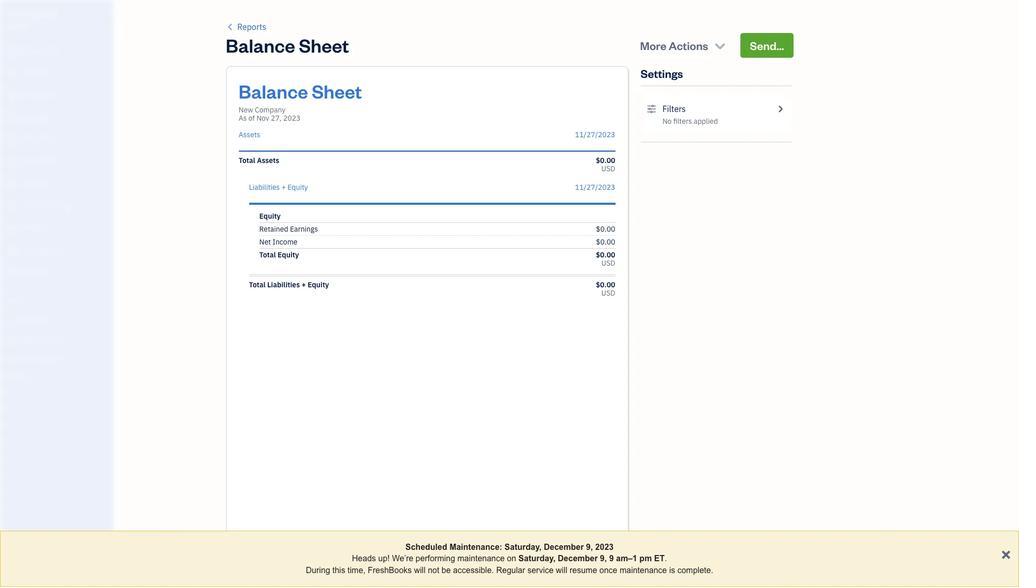 Task type: vqa. For each thing, say whether or not it's contained in the screenshot.
company in Balance Sheet New Company As of Nov 27, 2023
yes



Task type: locate. For each thing, give the bounding box(es) containing it.
saturday, up the on
[[505, 543, 542, 552]]

is
[[669, 566, 675, 575]]

liabilities down total assets
[[249, 183, 280, 192]]

december
[[544, 543, 584, 552], [558, 554, 598, 563]]

team
[[8, 316, 24, 324]]

assets up 'liabilities + equity'
[[257, 156, 279, 165]]

new left nov
[[239, 105, 253, 115]]

connections
[[24, 354, 61, 362]]

filters
[[673, 117, 692, 126]]

performing
[[416, 554, 455, 563]]

0 horizontal spatial 2023
[[283, 114, 301, 123]]

apps link
[[3, 292, 110, 310]]

0 vertical spatial 9,
[[586, 543, 593, 552]]

0 vertical spatial new
[[8, 9, 23, 19]]

usd for total assets
[[601, 164, 615, 173]]

maintenance
[[457, 554, 505, 563], [620, 566, 667, 575]]

total up 'liabilities + equity'
[[239, 156, 255, 165]]

2023 up 9
[[595, 543, 614, 552]]

0 vertical spatial total
[[239, 156, 255, 165]]

1 vertical spatial 11/27/2023
[[575, 183, 615, 192]]

owner
[[8, 21, 29, 29]]

11/27/2023 for $0.00
[[575, 183, 615, 192]]

company inside balance sheet new company as of nov 27, 2023
[[255, 105, 285, 115]]

1 $0.00 usd from the top
[[596, 156, 615, 173]]

scheduled maintenance: saturday, december 9, 2023 heads up! we're performing maintenance on saturday, december 9, 9 am–1 pm et . during this time, freshbooks will not be accessible. regular service will resume once maintenance is complete.
[[306, 543, 713, 575]]

0 horizontal spatial settings
[[8, 373, 31, 381]]

services
[[37, 335, 62, 343]]

1 vertical spatial maintenance
[[620, 566, 667, 575]]

1 vertical spatial balance
[[239, 79, 308, 103]]

et
[[654, 554, 665, 563]]

1 vertical spatial 9,
[[600, 554, 607, 563]]

1 vertical spatial sheet
[[312, 79, 362, 103]]

apps
[[8, 297, 23, 305]]

bank connections
[[8, 354, 61, 362]]

balance up 27,
[[239, 79, 308, 103]]

will
[[414, 566, 426, 575], [556, 566, 567, 575]]

sheet
[[299, 33, 349, 57], [312, 79, 362, 103]]

0 vertical spatial +
[[282, 183, 286, 192]]

saturday, up service
[[519, 554, 556, 563]]

1 vertical spatial saturday,
[[519, 554, 556, 563]]

new
[[8, 9, 23, 19], [239, 105, 253, 115]]

1 will from the left
[[414, 566, 426, 575]]

1 horizontal spatial +
[[302, 280, 306, 289]]

1 vertical spatial assets
[[257, 156, 279, 165]]

1 horizontal spatial company
[[255, 105, 285, 115]]

balance down reports
[[226, 33, 295, 57]]

company
[[25, 9, 58, 19], [255, 105, 285, 115]]

filters
[[662, 104, 686, 114]]

items
[[8, 335, 24, 343]]

1 vertical spatial $0.00 usd
[[596, 250, 615, 268]]

0 vertical spatial balance
[[226, 33, 295, 57]]

am–1
[[616, 554, 637, 563]]

balance inside balance sheet new company as of nov 27, 2023
[[239, 79, 308, 103]]

new inside balance sheet new company as of nov 27, 2023
[[239, 105, 253, 115]]

1 vertical spatial company
[[255, 105, 285, 115]]

9,
[[586, 543, 593, 552], [600, 554, 607, 563]]

liabilities down the total equity
[[267, 280, 300, 289]]

2 vertical spatial $0.00 usd
[[596, 280, 615, 298]]

1 vertical spatial settings
[[8, 373, 31, 381]]

9, up "resume"
[[586, 543, 593, 552]]

0 horizontal spatial will
[[414, 566, 426, 575]]

company inside new company owner
[[25, 9, 58, 19]]

maintenance down maintenance:
[[457, 554, 505, 563]]

× dialog
[[0, 531, 1019, 587]]

1 usd from the top
[[601, 164, 615, 173]]

×
[[1001, 544, 1011, 563]]

total down the total equity
[[249, 280, 266, 289]]

assets
[[239, 130, 260, 139], [257, 156, 279, 165]]

money image
[[7, 223, 19, 234]]

0 vertical spatial december
[[544, 543, 584, 552]]

1 horizontal spatial new
[[239, 105, 253, 115]]

sheet for balance sheet new company as of nov 27, 2023
[[312, 79, 362, 103]]

2 $0.00 usd from the top
[[596, 250, 615, 268]]

client image
[[7, 68, 19, 78]]

total assets
[[239, 156, 279, 165]]

settings image
[[647, 103, 656, 115]]

service
[[527, 566, 554, 575]]

3 $0.00 usd from the top
[[596, 280, 615, 298]]

balance
[[226, 33, 295, 57], [239, 79, 308, 103]]

total down net
[[259, 250, 276, 260]]

1 horizontal spatial 9,
[[600, 554, 607, 563]]

0 horizontal spatial maintenance
[[457, 554, 505, 563]]

liabilities + equity
[[249, 183, 308, 192]]

settings down 'bank' at the left bottom
[[8, 373, 31, 381]]

invoice image
[[7, 112, 19, 123]]

accessible.
[[453, 566, 494, 575]]

+
[[282, 183, 286, 192], [302, 280, 306, 289]]

27,
[[271, 114, 282, 123]]

more
[[640, 38, 667, 53]]

liabilities
[[249, 183, 280, 192], [267, 280, 300, 289]]

applied
[[694, 117, 718, 126]]

2 vertical spatial total
[[249, 280, 266, 289]]

team members
[[8, 316, 53, 324]]

× button
[[1001, 544, 1011, 563]]

2023 right 27,
[[283, 114, 301, 123]]

11/27/2023
[[575, 130, 615, 139], [575, 183, 615, 192]]

earnings
[[290, 224, 318, 234]]

$0.00
[[596, 156, 615, 165], [596, 224, 615, 234], [596, 237, 615, 247], [596, 250, 615, 260], [596, 280, 615, 289]]

$0.00 for total assets
[[596, 156, 615, 165]]

company right of
[[255, 105, 285, 115]]

resume
[[570, 566, 597, 575]]

company up owner
[[25, 9, 58, 19]]

heads
[[352, 554, 376, 563]]

scheduled
[[405, 543, 447, 552]]

0 vertical spatial liabilities
[[249, 183, 280, 192]]

sheet for balance sheet
[[299, 33, 349, 57]]

net
[[259, 237, 271, 247]]

0 vertical spatial 11/27/2023
[[575, 130, 615, 139]]

0 horizontal spatial +
[[282, 183, 286, 192]]

once
[[599, 566, 617, 575]]

1 vertical spatial usd
[[601, 259, 615, 268]]

1 11/27/2023 from the top
[[575, 130, 615, 139]]

1 horizontal spatial will
[[556, 566, 567, 575]]

will left the not
[[414, 566, 426, 575]]

0 vertical spatial maintenance
[[457, 554, 505, 563]]

will right service
[[556, 566, 567, 575]]

2 vertical spatial usd
[[601, 288, 615, 298]]

we're
[[392, 554, 413, 563]]

sheet inside balance sheet new company as of nov 27, 2023
[[312, 79, 362, 103]]

usd
[[601, 164, 615, 173], [601, 259, 615, 268], [601, 288, 615, 298]]

balance for balance sheet
[[226, 33, 295, 57]]

settings link
[[3, 368, 110, 386]]

1 vertical spatial new
[[239, 105, 253, 115]]

maintenance down pm
[[620, 566, 667, 575]]

chart image
[[7, 246, 19, 256]]

1 horizontal spatial 2023
[[595, 543, 614, 552]]

settings inside main element
[[8, 373, 31, 381]]

equity
[[288, 183, 308, 192], [259, 212, 281, 221], [278, 250, 299, 260], [308, 280, 329, 289]]

.
[[665, 554, 667, 563]]

bank connections link
[[3, 349, 110, 367]]

0 horizontal spatial company
[[25, 9, 58, 19]]

1 vertical spatial liabilities
[[267, 280, 300, 289]]

0 vertical spatial usd
[[601, 164, 615, 173]]

1 horizontal spatial maintenance
[[620, 566, 667, 575]]

0 horizontal spatial new
[[8, 9, 23, 19]]

total
[[239, 156, 255, 165], [259, 250, 276, 260], [249, 280, 266, 289]]

maintenance:
[[450, 543, 502, 552]]

settings down more
[[641, 66, 683, 80]]

0 vertical spatial settings
[[641, 66, 683, 80]]

1 vertical spatial 2023
[[595, 543, 614, 552]]

9, left 9
[[600, 554, 607, 563]]

new up owner
[[8, 9, 23, 19]]

0 vertical spatial 2023
[[283, 114, 301, 123]]

1 vertical spatial +
[[302, 280, 306, 289]]

0 vertical spatial company
[[25, 9, 58, 19]]

settings
[[641, 66, 683, 80], [8, 373, 31, 381]]

during
[[306, 566, 330, 575]]

3 usd from the top
[[601, 288, 615, 298]]

estimate image
[[7, 90, 19, 101]]

2 11/27/2023 from the top
[[575, 183, 615, 192]]

saturday,
[[505, 543, 542, 552], [519, 554, 556, 563]]

assets down of
[[239, 130, 260, 139]]

2023
[[283, 114, 301, 123], [595, 543, 614, 552]]

0 vertical spatial sheet
[[299, 33, 349, 57]]

2 usd from the top
[[601, 259, 615, 268]]

0 vertical spatial $0.00 usd
[[596, 156, 615, 173]]

balance sheet
[[226, 33, 349, 57]]

$0.00 usd
[[596, 156, 615, 173], [596, 250, 615, 268], [596, 280, 615, 298]]

pm
[[640, 554, 652, 563]]

1 vertical spatial total
[[259, 250, 276, 260]]

project image
[[7, 179, 19, 189]]



Task type: describe. For each thing, give the bounding box(es) containing it.
$0.00 usd for total liabilities + equity
[[596, 280, 615, 298]]

net income
[[259, 237, 298, 247]]

report image
[[7, 268, 19, 278]]

dashboard image
[[7, 46, 19, 56]]

chevronleft image
[[226, 21, 235, 33]]

reports button
[[226, 21, 266, 33]]

expense image
[[7, 157, 19, 167]]

total for total equity
[[259, 250, 276, 260]]

be
[[442, 566, 451, 575]]

regular
[[496, 566, 525, 575]]

as
[[239, 114, 247, 123]]

0 vertical spatial saturday,
[[505, 543, 542, 552]]

on
[[507, 554, 516, 563]]

items and services link
[[3, 330, 110, 348]]

bank
[[8, 354, 23, 362]]

retained
[[259, 224, 288, 234]]

retained earnings
[[259, 224, 318, 234]]

total for total liabilities + equity
[[249, 280, 266, 289]]

payment image
[[7, 135, 19, 145]]

team members link
[[3, 311, 110, 329]]

actions
[[669, 38, 708, 53]]

11/27/2023 for usd
[[575, 130, 615, 139]]

no
[[662, 117, 672, 126]]

0 horizontal spatial 9,
[[586, 543, 593, 552]]

total equity
[[259, 250, 299, 260]]

1 horizontal spatial settings
[[641, 66, 683, 80]]

items and services
[[8, 335, 62, 343]]

more actions button
[[631, 33, 737, 58]]

freshbooks
[[368, 566, 412, 575]]

nov
[[257, 114, 269, 123]]

2023 inside scheduled maintenance: saturday, december 9, 2023 heads up! we're performing maintenance on saturday, december 9, 9 am–1 pm et . during this time, freshbooks will not be accessible. regular service will resume once maintenance is complete.
[[595, 543, 614, 552]]

2 will from the left
[[556, 566, 567, 575]]

9
[[609, 554, 614, 563]]

members
[[25, 316, 53, 324]]

new company owner
[[8, 9, 58, 29]]

balance sheet new company as of nov 27, 2023
[[239, 79, 362, 123]]

not
[[428, 566, 439, 575]]

balance for balance sheet new company as of nov 27, 2023
[[239, 79, 308, 103]]

$0.00 for total liabilities + equity
[[596, 280, 615, 289]]

total liabilities + equity
[[249, 280, 329, 289]]

total for total assets
[[239, 156, 255, 165]]

up!
[[378, 554, 390, 563]]

this
[[332, 566, 345, 575]]

0 vertical spatial assets
[[239, 130, 260, 139]]

of
[[249, 114, 255, 123]]

time,
[[348, 566, 365, 575]]

reports
[[237, 22, 266, 32]]

$0.00 usd for total assets
[[596, 156, 615, 173]]

chevrondown image
[[713, 38, 727, 53]]

new inside new company owner
[[8, 9, 23, 19]]

send…
[[750, 38, 784, 53]]

timer image
[[7, 201, 19, 212]]

main element
[[0, 0, 139, 587]]

2023 inside balance sheet new company as of nov 27, 2023
[[283, 114, 301, 123]]

income
[[273, 237, 298, 247]]

chevronright image
[[776, 103, 785, 115]]

no filters applied
[[662, 117, 718, 126]]

complete.
[[677, 566, 713, 575]]

more actions
[[640, 38, 708, 53]]

and
[[25, 335, 36, 343]]

$0.00 for total
[[596, 250, 615, 260]]

1 vertical spatial december
[[558, 554, 598, 563]]

send… button
[[741, 33, 793, 58]]

usd for total liabilities + equity
[[601, 288, 615, 298]]



